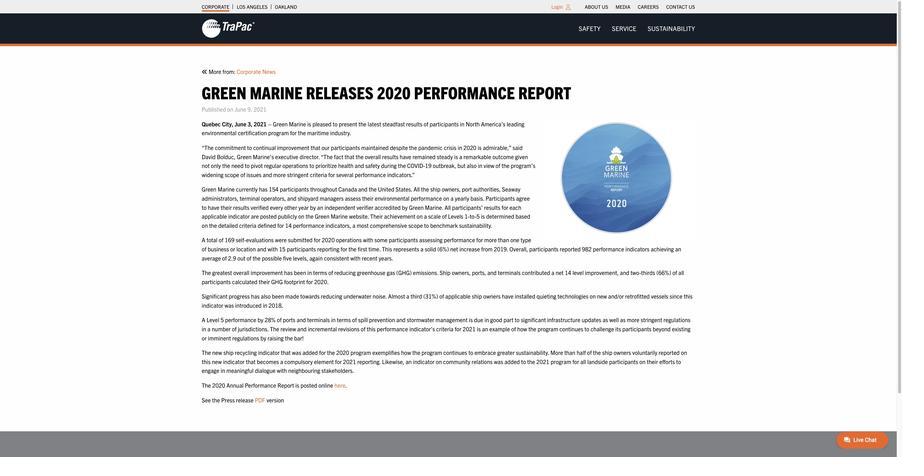 Task type: locate. For each thing, give the bounding box(es) containing it.
0 vertical spatial applicable
[[202, 213, 227, 220]]

a up but
[[459, 153, 462, 160]]

0 vertical spatial more
[[273, 171, 286, 178]]

is right the to- on the right top of page
[[481, 213, 485, 220]]

all right "states."
[[414, 186, 420, 193]]

"the up the prioritize
[[321, 153, 333, 160]]

2 vertical spatial has
[[251, 293, 260, 300]]

june left 3,
[[235, 120, 246, 127]]

results inside – green marine is pleased to present the latest steadfast results of participants in north america's leading environmental certification program for the maritime industry.
[[406, 120, 422, 127]]

login
[[551, 4, 563, 10]]

0 vertical spatial have
[[400, 153, 411, 160]]

scope down achievement
[[408, 222, 423, 229]]

2020 inside the new ship recycling indicator that was added for the 2020 program exemplifies how the program continues to embrace greater sustainability. more than half of the ship owners voluntarily reported on this new indicator that becomes a compulsory element for 2021 reporting. likewise, an indicator on community relations was added to the 2021 program for all landside participants on their efforts to engage in meaningful dialogue with neighbouring stakeholders.
[[336, 349, 349, 356]]

a left "solid"
[[421, 246, 423, 253]]

an inside the new ship recycling indicator that was added for the 2020 program exemplifies how the program continues to embrace greater sustainability. more than half of the ship owners voluntarily reported on this new indicator that becomes a compulsory element for 2021 reporting. likewise, an indicator on community relations was added to the 2021 program for all landside participants on their efforts to engage in meaningful dialogue with neighbouring stakeholders.
[[406, 358, 412, 365]]

average
[[202, 255, 221, 262]]

0 horizontal spatial net
[[450, 246, 458, 253]]

participants right its
[[622, 326, 652, 333]]

menu bar
[[581, 2, 699, 12], [573, 21, 701, 36]]

5 inside a level 5 performance by 28% of ports and terminals in terms of spill prevention and stormwater management is due in good part to significant infrastructure updates as well as more stringent regulations in a number of jurisdictions. the review and incremental revisions of this performance indicator's criteria for 2021 is an example of how the program continues to challenge its participants beyond existing or imminent regulations by raising the bar!
[[221, 317, 224, 324]]

more inside the new ship recycling indicator that was added for the 2020 program exemplifies how the program continues to embrace greater sustainability. more than half of the ship owners voluntarily reported on this new indicator that becomes a compulsory element for 2021 reporting. likewise, an indicator on community relations was added to the 2021 program for all landside participants on their efforts to engage in meaningful dialogue with neighbouring stakeholders.
[[551, 349, 563, 356]]

1 horizontal spatial 14
[[565, 269, 571, 276]]

remained
[[413, 153, 436, 160]]

1 vertical spatial has
[[284, 269, 293, 276]]

applicable down the greatest overall improvement has been in terms of reducing greenhouse gas (ghg) emissions. ship owners, ports, and terminals contributed a net 14 level improvement, and two-thirds (66%) of all participants calculated their ghg footprint for 2020.
[[445, 293, 471, 300]]

becomes
[[257, 358, 279, 365]]

0 horizontal spatial also
[[261, 293, 271, 300]]

indicator
[[228, 213, 250, 220], [202, 302, 223, 309], [258, 349, 280, 356], [223, 358, 245, 365], [413, 358, 435, 365]]

shipyard
[[298, 195, 318, 202]]

1 horizontal spatial posted
[[301, 382, 317, 389]]

1 vertical spatial reported
[[659, 349, 680, 356]]

or left imminent at the left bottom
[[202, 335, 207, 342]]

0 vertical spatial terminals
[[498, 269, 521, 276]]

2 horizontal spatial more
[[627, 317, 639, 324]]

2 horizontal spatial criteria
[[436, 326, 453, 333]]

0 horizontal spatial scope
[[225, 171, 239, 178]]

owners
[[483, 293, 501, 300], [614, 349, 631, 356]]

1 horizontal spatial as
[[620, 317, 626, 324]]

0 horizontal spatial added
[[303, 349, 318, 356]]

1 horizontal spatial environmental
[[375, 195, 410, 202]]

green inside "the commitment to continual improvement that our participants maintained despite the pandemic crisis in 2020 is admirable," said david bolduc, green marine's executive director. "the fact that the overall results have remained steady is a remarkable outcome given not only the need to pivot regular operations to prioritize health and safety during the covid-19 outbreak, but also in view of the program's widening scope of issues and more stringent criteria for several performance indicators."
[[237, 153, 252, 160]]

1 vertical spatial owners
[[614, 349, 631, 356]]

– green marine is pleased to present the latest steadfast results of participants in north america's leading environmental certification program for the maritime industry.
[[202, 120, 524, 137]]

said
[[513, 144, 523, 151]]

1 horizontal spatial applicable
[[445, 293, 471, 300]]

1 vertical spatial all
[[580, 358, 586, 365]]

1 horizontal spatial overall
[[365, 153, 381, 160]]

of inside green marine currently has 154 participants throughout canada and the united states. all the ship owners, port authorities, seaway administrators, terminal operators, and shipyard managers assess their environmental performance on a yearly basis. participants agree to have their results verified every other year by an independent verifier accredited by green marine. all participants' results for each applicable indicator are posted publicly on the green marine website. their achievement on a scale of levels 1-to-5 is determined based on the detailed criteria defined for 14 performance indicators, a most comprehensive scope to benchmark sustainability.
[[442, 213, 447, 220]]

0 vertical spatial continues
[[559, 326, 583, 333]]

corporate up corporate image
[[202, 4, 229, 10]]

1 horizontal spatial operations
[[336, 237, 362, 244]]

all inside the greatest overall improvement has been in terms of reducing greenhouse gas (ghg) emissions. ship owners, ports, and terminals contributed a net 14 level improvement, and two-thirds (66%) of all participants calculated their ghg footprint for 2020.
[[678, 269, 684, 276]]

the up "raising" at the left bottom of the page
[[270, 326, 279, 333]]

0 horizontal spatial terminals
[[307, 317, 330, 324]]

with up possible
[[268, 246, 278, 253]]

indicator inside the significant progress has also been made towards reducing underwater noise. almost a third (31%) of applicable ship owners have installed quieting technologies on new and/or retrofitted vessels since this indicator was introduced in 2018.
[[202, 302, 223, 309]]

0 horizontal spatial as
[[603, 317, 608, 324]]

1 vertical spatial criteria
[[239, 222, 256, 229]]

and down evaluations
[[257, 246, 266, 253]]

2 as from the left
[[620, 317, 626, 324]]

in inside the significant progress has also been made towards reducing underwater noise. almost a third (31%) of applicable ship owners have installed quieting technologies on new and/or retrofitted vessels since this indicator was introduced in 2018.
[[263, 302, 267, 309]]

1 horizontal spatial added
[[505, 358, 520, 365]]

widening
[[202, 171, 223, 178]]

1 vertical spatial menu bar
[[573, 21, 701, 36]]

participants inside the new ship recycling indicator that was added for the 2020 program exemplifies how the program continues to embrace greater sustainability. more than half of the ship owners voluntarily reported on this new indicator that becomes a compulsory element for 2021 reporting. likewise, an indicator on community relations was added to the 2021 program for all landside participants on their efforts to engage in meaningful dialogue with neighbouring stakeholders.
[[609, 358, 638, 365]]

19
[[425, 162, 432, 169]]

landside
[[587, 358, 608, 365]]

1 vertical spatial posted
[[301, 382, 317, 389]]

level
[[207, 317, 219, 324]]

a down level
[[207, 326, 210, 333]]

participants inside a level 5 performance by 28% of ports and terminals in terms of spill prevention and stormwater management is due in good part to significant infrastructure updates as well as more stringent regulations in a number of jurisdictions. the review and incremental revisions of this performance indicator's criteria for 2021 is an example of how the program continues to challenge its participants beyond existing or imminent regulations by raising the bar!
[[622, 326, 652, 333]]

to
[[333, 120, 338, 127], [247, 144, 252, 151], [245, 162, 250, 169], [309, 162, 314, 169], [202, 204, 207, 211], [424, 222, 429, 229], [515, 317, 520, 324], [585, 326, 589, 333], [468, 349, 473, 356], [521, 358, 526, 365], [676, 358, 681, 365]]

the for annual
[[202, 382, 211, 389]]

0 horizontal spatial sustainability.
[[459, 222, 493, 229]]

1 horizontal spatial terminals
[[498, 269, 521, 276]]

overall up 'calculated'
[[233, 269, 249, 276]]

1 horizontal spatial continues
[[559, 326, 583, 333]]

a inside a total of 169 self-evaluations were submitted for 2020 operations with some participants assessing performance for more than one type of business or location and with 15 participants reporting for the first time. this represents a solid (6%) net increase from 2019. overall, participants reported 982 performance indicators achieving an average of 2.9 out of the possible five levels, again consistent with recent years.
[[202, 237, 205, 244]]

3,
[[248, 120, 252, 127]]

1 horizontal spatial net
[[556, 269, 564, 276]]

net left level
[[556, 269, 564, 276]]

a inside the significant progress has also been made towards reducing underwater noise. almost a third (31%) of applicable ship owners have installed quieting technologies on new and/or retrofitted vessels since this indicator was introduced in 2018.
[[406, 293, 409, 300]]

seaway
[[502, 186, 520, 193]]

online
[[318, 382, 333, 389]]

the inside the greatest overall improvement has been in terms of reducing greenhouse gas (ghg) emissions. ship owners, ports, and terminals contributed a net 14 level improvement, and two-thirds (66%) of all participants calculated their ghg footprint for 2020.
[[202, 269, 211, 276]]

0 horizontal spatial operations
[[282, 162, 308, 169]]

0 vertical spatial menu bar
[[581, 2, 699, 12]]

the for ship
[[202, 349, 211, 356]]

a for a level 5 performance by 28% of ports and terminals in terms of spill prevention and stormwater management is due in good part to significant infrastructure updates as well as more stringent regulations in a number of jurisdictions. the review and incremental revisions of this performance indicator's criteria for 2021 is an example of how the program continues to challenge its participants beyond existing or imminent regulations by raising the bar!
[[202, 317, 205, 324]]

been up footprint
[[294, 269, 306, 276]]

or inside a total of 169 self-evaluations were submitted for 2020 operations with some participants assessing performance for more than one type of business or location and with 15 participants reporting for the first time. this represents a solid (6%) net increase from 2019. overall, participants reported 982 performance indicators achieving an average of 2.9 out of the possible five levels, again consistent with recent years.
[[230, 246, 235, 253]]

0 vertical spatial or
[[230, 246, 235, 253]]

a inside the new ship recycling indicator that was added for the 2020 program exemplifies how the program continues to embrace greater sustainability. more than half of the ship owners voluntarily reported on this new indicator that becomes a compulsory element for 2021 reporting. likewise, an indicator on community relations was added to the 2021 program for all landside participants on their efforts to engage in meaningful dialogue with neighbouring stakeholders.
[[280, 358, 283, 365]]

ship inside green marine currently has 154 participants throughout canada and the united states. all the ship owners, port authorities, seaway administrators, terminal operators, and shipyard managers assess their environmental performance on a yearly basis. participants agree to have their results verified every other year by an independent verifier accredited by green marine. all participants' results for each applicable indicator are posted publicly on the green marine website. their achievement on a scale of levels 1-to-5 is determined based on the detailed criteria defined for 14 performance indicators, a most comprehensive scope to benchmark sustainability.
[[430, 186, 440, 193]]

emissions.
[[413, 269, 438, 276]]

ship up due
[[472, 293, 482, 300]]

more up from
[[484, 237, 497, 244]]

2 a from the top
[[202, 317, 205, 324]]

neighbouring
[[288, 367, 320, 374]]

1 vertical spatial than
[[564, 349, 575, 356]]

by up achievement
[[402, 204, 408, 211]]

2018.
[[269, 302, 283, 309]]

sustainability. down the to- on the right top of page
[[459, 222, 493, 229]]

likewise,
[[382, 358, 404, 365]]

prioritize
[[316, 162, 337, 169]]

0 vertical spatial reducing
[[334, 269, 356, 276]]

0 vertical spatial more
[[209, 68, 221, 75]]

was
[[225, 302, 234, 309], [292, 349, 301, 356], [494, 358, 503, 365]]

submitted
[[288, 237, 313, 244]]

owners left voluntarily
[[614, 349, 631, 356]]

posted down the neighbouring
[[301, 382, 317, 389]]

stringent down executive
[[287, 171, 309, 178]]

of
[[424, 120, 428, 127], [496, 162, 500, 169], [241, 171, 245, 178], [442, 213, 447, 220], [219, 237, 223, 244], [202, 246, 206, 253], [222, 255, 227, 262], [247, 255, 251, 262], [328, 269, 333, 276], [673, 269, 677, 276], [439, 293, 444, 300], [277, 317, 282, 324], [352, 317, 357, 324], [232, 326, 237, 333], [361, 326, 365, 333], [511, 326, 516, 333], [587, 349, 592, 356]]

recycling
[[235, 349, 257, 356]]

criteria inside green marine currently has 154 participants throughout canada and the united states. all the ship owners, port authorities, seaway administrators, terminal operators, and shipyard managers assess their environmental performance on a yearly basis. participants agree to have their results verified every other year by an independent verifier accredited by green marine. all participants' results for each applicable indicator are posted publicly on the green marine website. their achievement on a scale of levels 1-to-5 is determined based on the detailed criteria defined for 14 performance indicators, a most comprehensive scope to benchmark sustainability.
[[239, 222, 256, 229]]

1 horizontal spatial or
[[230, 246, 235, 253]]

this inside a level 5 performance by 28% of ports and terminals in terms of spill prevention and stormwater management is due in good part to significant infrastructure updates as well as more stringent regulations in a number of jurisdictions. the review and incremental revisions of this performance indicator's criteria for 2021 is an example of how the program continues to challenge its participants beyond existing or imminent regulations by raising the bar!
[[367, 326, 376, 333]]

1 vertical spatial was
[[292, 349, 301, 356]]

more inside "the commitment to continual improvement that our participants maintained despite the pandemic crisis in 2020 is admirable," said david bolduc, green marine's executive director. "the fact that the overall results have remained steady is a remarkable outcome given not only the need to pivot regular operations to prioritize health and safety during the covid-19 outbreak, but also in view of the program's widening scope of issues and more stringent criteria for several performance indicators."
[[273, 171, 286, 178]]

reducing inside the significant progress has also been made towards reducing underwater noise. almost a third (31%) of applicable ship owners have installed quieting technologies on new and/or retrofitted vessels since this indicator was introduced in 2018.
[[321, 293, 342, 300]]

that up the compulsory
[[281, 349, 291, 356]]

2 vertical spatial more
[[627, 317, 639, 324]]

criteria inside a level 5 performance by 28% of ports and terminals in terms of spill prevention and stormwater management is due in good part to significant infrastructure updates as well as more stringent regulations in a number of jurisdictions. the review and incremental revisions of this performance indicator's criteria for 2021 is an example of how the program continues to challenge its participants beyond existing or imminent regulations by raising the bar!
[[436, 326, 453, 333]]

posted inside green marine currently has 154 participants throughout canada and the united states. all the ship owners, port authorities, seaway administrators, terminal operators, and shipyard managers assess their environmental performance on a yearly basis. participants agree to have their results verified every other year by an independent verifier accredited by green marine. all participants' results for each applicable indicator are posted publicly on the green marine website. their achievement on a scale of levels 1-to-5 is determined based on the detailed criteria defined for 14 performance indicators, a most comprehensive scope to benchmark sustainability.
[[260, 213, 277, 220]]

some
[[374, 237, 388, 244]]

the inside a level 5 performance by 28% of ports and terminals in terms of spill prevention and stormwater management is due in good part to significant infrastructure updates as well as more stringent regulations in a number of jurisdictions. the review and incremental revisions of this performance indicator's criteria for 2021 is an example of how the program continues to challenge its participants beyond existing or imminent regulations by raising the bar!
[[270, 326, 279, 333]]

owners, for ports,
[[452, 269, 471, 276]]

all down half
[[580, 358, 586, 365]]

owners, inside the greatest overall improvement has been in terms of reducing greenhouse gas (ghg) emissions. ship owners, ports, and terminals contributed a net 14 level improvement, and two-thirds (66%) of all participants calculated their ghg footprint for 2020.
[[452, 269, 471, 276]]

a inside the greatest overall improvement has been in terms of reducing greenhouse gas (ghg) emissions. ship owners, ports, and terminals contributed a net 14 level improvement, and two-thirds (66%) of all participants calculated their ghg footprint for 2020.
[[551, 269, 554, 276]]

for inside "the commitment to continual improvement that our participants maintained despite the pandemic crisis in 2020 is admirable," said david bolduc, green marine's executive director. "the fact that the overall results have remained steady is a remarkable outcome given not only the need to pivot regular operations to prioritize health and safety during the covid-19 outbreak, but also in view of the program's widening scope of issues and more stringent criteria for several performance indicators."
[[328, 171, 335, 178]]

0 horizontal spatial how
[[401, 349, 411, 356]]

us for contact us
[[689, 4, 695, 10]]

scope
[[225, 171, 239, 178], [408, 222, 423, 229]]

of left 2.9 in the bottom of the page
[[222, 255, 227, 262]]

1-
[[465, 213, 470, 220]]

2020 left annual
[[212, 382, 225, 389]]

participants down greatest
[[202, 278, 231, 285]]

canada
[[338, 186, 357, 193]]

reducing
[[334, 269, 356, 276], [321, 293, 342, 300]]

login link
[[551, 4, 563, 10]]

2020
[[377, 81, 411, 103], [463, 144, 476, 151], [322, 237, 335, 244], [336, 349, 349, 356], [212, 382, 225, 389]]

0 vertical spatial owners
[[483, 293, 501, 300]]

all
[[414, 186, 420, 193], [445, 204, 451, 211]]

of right '(31%)'
[[439, 293, 444, 300]]

0 vertical spatial 5
[[476, 213, 480, 220]]

0 horizontal spatial environmental
[[202, 129, 237, 137]]

0 vertical spatial stringent
[[287, 171, 309, 178]]

this
[[382, 246, 392, 253]]

overall inside the greatest overall improvement has been in terms of reducing greenhouse gas (ghg) emissions. ship owners, ports, and terminals contributed a net 14 level improvement, and two-thirds (66%) of all participants calculated their ghg footprint for 2020.
[[233, 269, 249, 276]]

0 vertical spatial posted
[[260, 213, 277, 220]]

results inside "the commitment to continual improvement that our participants maintained despite the pandemic crisis in 2020 is admirable," said david bolduc, green marine's executive director. "the fact that the overall results have remained steady is a remarkable outcome given not only the need to pivot regular operations to prioritize health and safety during the covid-19 outbreak, but also in view of the program's widening scope of issues and more stringent criteria for several performance indicators."
[[382, 153, 398, 160]]

was down greater
[[494, 358, 503, 365]]

performance inside "the commitment to continual improvement that our participants maintained despite the pandemic crisis in 2020 is admirable," said david bolduc, green marine's executive director. "the fact that the overall results have remained steady is a remarkable outcome given not only the need to pivot regular operations to prioritize health and safety during the covid-19 outbreak, but also in view of the program's widening scope of issues and more stringent criteria for several performance indicators."
[[355, 171, 386, 178]]

0 vertical spatial than
[[498, 237, 509, 244]]

need
[[231, 162, 244, 169]]

for up executive
[[290, 129, 297, 137]]

environmental inside – green marine is pleased to present the latest steadfast results of participants in north america's leading environmental certification program for the maritime industry.
[[202, 129, 237, 137]]

on up city,
[[227, 106, 233, 113]]

how
[[517, 326, 527, 333], [401, 349, 411, 356]]

determined
[[486, 213, 514, 220]]

the greatest overall improvement has been in terms of reducing greenhouse gas (ghg) emissions. ship owners, ports, and terminals contributed a net 14 level improvement, and two-thirds (66%) of all participants calculated their ghg footprint for 2020.
[[202, 269, 684, 285]]

technologies
[[558, 293, 588, 300]]

has up footprint
[[284, 269, 293, 276]]

of right (66%)
[[673, 269, 677, 276]]

0 vertical spatial marine
[[289, 120, 306, 127]]

than inside a total of 169 self-evaluations were submitted for 2020 operations with some participants assessing performance for more than one type of business or location and with 15 participants reporting for the first time. this represents a solid (6%) net increase from 2019. overall, participants reported 982 performance indicators achieving an average of 2.9 out of the possible five levels, again consistent with recent years.
[[498, 237, 509, 244]]

0 horizontal spatial than
[[498, 237, 509, 244]]

terms up revisions
[[337, 317, 351, 324]]

or inside a level 5 performance by 28% of ports and terminals in terms of spill prevention and stormwater management is due in good part to significant infrastructure updates as well as more stringent regulations in a number of jurisdictions. the review and incremental revisions of this performance indicator's criteria for 2021 is an example of how the program continues to challenge its participants beyond existing or imminent regulations by raising the bar!
[[202, 335, 207, 342]]

a inside a level 5 performance by 28% of ports and terminals in terms of spill prevention and stormwater management is due in good part to significant infrastructure updates as well as more stringent regulations in a number of jurisdictions. the review and incremental revisions of this performance indicator's criteria for 2021 is an example of how the program continues to challenge its participants beyond existing or imminent regulations by raising the bar!
[[202, 317, 205, 324]]

reporting
[[317, 246, 339, 253]]

sustainability. inside green marine currently has 154 participants throughout canada and the united states. all the ship owners, port authorities, seaway administrators, terminal operators, and shipyard managers assess their environmental performance on a yearly basis. participants agree to have their results verified every other year by an independent verifier accredited by green marine. all participants' results for each applicable indicator are posted publicly on the green marine website. their achievement on a scale of levels 1-to-5 is determined based on the detailed criteria defined for 14 performance indicators, a most comprehensive scope to benchmark sustainability.
[[459, 222, 493, 229]]

of inside – green marine is pleased to present the latest steadfast results of participants in north america's leading environmental certification program for the maritime industry.
[[424, 120, 428, 127]]

all
[[678, 269, 684, 276], [580, 358, 586, 365]]

1 horizontal spatial been
[[294, 269, 306, 276]]

footer
[[0, 432, 897, 457]]

0 horizontal spatial "the
[[202, 144, 214, 151]]

0 vertical spatial criteria
[[310, 171, 327, 178]]

0 horizontal spatial or
[[202, 335, 207, 342]]

reported left 982
[[560, 246, 581, 253]]

more from: corporate news
[[207, 68, 276, 75]]

2 horizontal spatial was
[[494, 358, 503, 365]]

1 vertical spatial improvement
[[251, 269, 283, 276]]

1 horizontal spatial stringent
[[641, 317, 662, 324]]

assess
[[345, 195, 361, 202]]

0 horizontal spatial 14
[[285, 222, 292, 229]]

2 us from the left
[[689, 4, 695, 10]]

have
[[400, 153, 411, 160], [208, 204, 219, 211], [502, 293, 513, 300]]

in left north in the right top of the page
[[460, 120, 464, 127]]

improvement up executive
[[277, 144, 309, 151]]

in
[[460, 120, 464, 127], [458, 144, 462, 151], [478, 162, 482, 169], [307, 269, 312, 276], [263, 302, 267, 309], [331, 317, 336, 324], [485, 317, 489, 324], [202, 326, 206, 333], [221, 367, 225, 374]]

1 horizontal spatial also
[[467, 162, 477, 169]]

administrators,
[[202, 195, 238, 202]]

the up engage in the left of the page
[[202, 349, 211, 356]]

terms inside the greatest overall improvement has been in terms of reducing greenhouse gas (ghg) emissions. ship owners, ports, and terminals contributed a net 14 level improvement, and two-thirds (66%) of all participants calculated their ghg footprint for 2020.
[[313, 269, 327, 276]]

a right contributed
[[551, 269, 554, 276]]

have left installed
[[502, 293, 513, 300]]

applicable up 'detailed' at the left of the page
[[202, 213, 227, 220]]

marine
[[250, 81, 303, 103]]

in inside the greatest overall improvement has been in terms of reducing greenhouse gas (ghg) emissions. ship owners, ports, and terminals contributed a net 14 level improvement, and two-thirds (66%) of all participants calculated their ghg footprint for 2020.
[[307, 269, 312, 276]]

accredited
[[375, 204, 401, 211]]

0 vertical spatial reported
[[560, 246, 581, 253]]

also inside the significant progress has also been made towards reducing underwater noise. almost a third (31%) of applicable ship owners have installed quieting technologies on new and/or retrofitted vessels since this indicator was introduced in 2018.
[[261, 293, 271, 300]]

this
[[684, 293, 693, 300], [367, 326, 376, 333], [202, 358, 211, 365]]

1 vertical spatial corporate
[[237, 68, 261, 75]]

1 vertical spatial 5
[[221, 317, 224, 324]]

applicable
[[202, 213, 227, 220], [445, 293, 471, 300]]

1 a from the top
[[202, 237, 205, 244]]

posted up defined
[[260, 213, 277, 220]]

0 horizontal spatial 5
[[221, 317, 224, 324]]

for down participants
[[502, 204, 508, 211]]

of left spill
[[352, 317, 357, 324]]

from
[[481, 246, 493, 253]]

levels
[[448, 213, 463, 220]]

0 horizontal spatial criteria
[[239, 222, 256, 229]]

regulations down jurisdictions.
[[232, 335, 259, 342]]

is
[[307, 120, 311, 127], [478, 144, 482, 151], [454, 153, 458, 160], [481, 213, 485, 220], [469, 317, 473, 324], [477, 326, 481, 333], [295, 382, 299, 389]]

1 horizontal spatial scope
[[408, 222, 423, 229]]

1 horizontal spatial reported
[[659, 349, 680, 356]]

1 vertical spatial terms
[[337, 317, 351, 324]]

and left two-
[[620, 269, 629, 276]]

the for overall
[[202, 269, 211, 276]]

the down average
[[202, 269, 211, 276]]

continues
[[559, 326, 583, 333], [443, 349, 467, 356]]

1 vertical spatial terminals
[[307, 317, 330, 324]]

executive
[[275, 153, 298, 160]]

light image
[[566, 4, 571, 10]]

performance up jurisdictions.
[[225, 317, 256, 324]]

terms
[[313, 269, 327, 276], [337, 317, 351, 324]]

a
[[202, 237, 205, 244], [202, 317, 205, 324]]

year
[[298, 204, 309, 211]]

release
[[236, 397, 254, 404]]

participants up fact
[[331, 144, 360, 151]]

in inside – green marine is pleased to present the latest steadfast results of participants in north america's leading environmental certification program for the maritime industry.
[[460, 120, 464, 127]]

1 vertical spatial also
[[261, 293, 271, 300]]

reported inside the new ship recycling indicator that was added for the 2020 program exemplifies how the program continues to embrace greater sustainability. more than half of the ship owners voluntarily reported on this new indicator that becomes a compulsory element for 2021 reporting. likewise, an indicator on community relations was added to the 2021 program for all landside participants on their efforts to engage in meaningful dialogue with neighbouring stakeholders.
[[659, 349, 680, 356]]

was down 'progress'
[[225, 302, 234, 309]]

all up levels
[[445, 204, 451, 211]]

owners,
[[442, 186, 461, 193], [452, 269, 471, 276]]

continues up community
[[443, 349, 467, 356]]

2 horizontal spatial marine
[[331, 213, 348, 220]]

more down regular
[[273, 171, 286, 178]]

participants inside the greatest overall improvement has been in terms of reducing greenhouse gas (ghg) emissions. ship owners, ports, and terminals contributed a net 14 level improvement, and two-thirds (66%) of all participants calculated their ghg footprint for 2020.
[[202, 278, 231, 285]]

published
[[202, 106, 226, 113]]

net inside a total of 169 self-evaluations were submitted for 2020 operations with some participants assessing performance for more than one type of business or location and with 15 participants reporting for the first time. this represents a solid (6%) net increase from 2019. overall, participants reported 982 performance indicators achieving an average of 2.9 out of the possible five levels, again consistent with recent years.
[[450, 246, 458, 253]]

made
[[285, 293, 299, 300]]

beyond
[[653, 326, 671, 333]]

and down regular
[[263, 171, 272, 178]]

more inside a level 5 performance by 28% of ports and terminals in terms of spill prevention and stormwater management is due in good part to significant infrastructure updates as well as more stringent regulations in a number of jurisdictions. the review and incremental revisions of this performance indicator's criteria for 2021 is an example of how the program continues to challenge its participants beyond existing or imminent regulations by raising the bar!
[[627, 317, 639, 324]]

1 horizontal spatial owners
[[614, 349, 631, 356]]

0 vertical spatial added
[[303, 349, 318, 356]]

owners, up yearly
[[442, 186, 461, 193]]

scope inside "the commitment to continual improvement that our participants maintained despite the pandemic crisis in 2020 is admirable," said david bolduc, green marine's executive director. "the fact that the overall results have remained steady is a remarkable outcome given not only the need to pivot regular operations to prioritize health and safety during the covid-19 outbreak, but also in view of the program's widening scope of issues and more stringent criteria for several performance indicators."
[[225, 171, 239, 178]]

the inside the new ship recycling indicator that was added for the 2020 program exemplifies how the program continues to embrace greater sustainability. more than half of the ship owners voluntarily reported on this new indicator that becomes a compulsory element for 2021 reporting. likewise, an indicator on community relations was added to the 2021 program for all landside participants on their efforts to engage in meaningful dialogue with neighbouring stakeholders.
[[202, 349, 211, 356]]

an right likewise,
[[406, 358, 412, 365]]

indicator inside green marine currently has 154 participants throughout canada and the united states. all the ship owners, port authorities, seaway administrators, terminal operators, and shipyard managers assess their environmental performance on a yearly basis. participants agree to have their results verified every other year by an independent verifier accredited by green marine. all participants' results for each applicable indicator are posted publicly on the green marine website. their achievement on a scale of levels 1-to-5 is determined based on the detailed criteria defined for 14 performance indicators, a most comprehensive scope to benchmark sustainability.
[[228, 213, 250, 220]]

criteria down management
[[436, 326, 453, 333]]

owners, for port
[[442, 186, 461, 193]]

0 vertical spatial operations
[[282, 162, 308, 169]]

2020 inside "the commitment to continual improvement that our participants maintained despite the pandemic crisis in 2020 is admirable," said david bolduc, green marine's executive director. "the fact that the overall results have remained steady is a remarkable outcome given not only the need to pivot regular operations to prioritize health and safety during the covid-19 outbreak, but also in view of the program's widening scope of issues and more stringent criteria for several performance indicators."
[[463, 144, 476, 151]]

and right prevention
[[396, 317, 406, 324]]

green marine releases 2020 performance report article
[[202, 67, 695, 405]]

participants up shipyard
[[280, 186, 309, 193]]

participants
[[430, 120, 459, 127], [331, 144, 360, 151], [280, 186, 309, 193], [389, 237, 418, 244], [287, 246, 316, 253], [529, 246, 558, 253], [202, 278, 231, 285], [622, 326, 652, 333], [609, 358, 638, 365]]

currently
[[236, 186, 258, 193]]

1 vertical spatial 14
[[565, 269, 571, 276]]

0 vertical spatial overall
[[365, 153, 381, 160]]

1 vertical spatial all
[[445, 204, 451, 211]]

0 horizontal spatial this
[[202, 358, 211, 365]]

environmental down the quebec
[[202, 129, 237, 137]]

is up remarkable
[[478, 144, 482, 151]]

admirable,"
[[483, 144, 511, 151]]

1 vertical spatial marine
[[218, 186, 235, 193]]

stringent up beyond
[[641, 317, 662, 324]]

los angeles link
[[237, 2, 268, 12]]

1 vertical spatial a
[[202, 317, 205, 324]]

0 vertical spatial "the
[[202, 144, 214, 151]]

2020 up stakeholders.
[[336, 349, 349, 356]]

the up see
[[202, 382, 211, 389]]

type
[[521, 237, 531, 244]]

1 horizontal spatial terms
[[337, 317, 351, 324]]

green inside – green marine is pleased to present the latest steadfast results of participants in north america's leading environmental certification program for the maritime industry.
[[273, 120, 288, 127]]

reported inside a total of 169 self-evaluations were submitted for 2020 operations with some participants assessing performance for more than one type of business or location and with 15 participants reporting for the first time. this represents a solid (6%) net increase from 2019. overall, participants reported 982 performance indicators achieving an average of 2.9 out of the possible five levels, again consistent with recent years.
[[560, 246, 581, 253]]

new
[[597, 293, 607, 300], [212, 349, 222, 356], [212, 358, 222, 365]]

steady
[[437, 153, 453, 160]]

1 horizontal spatial regulations
[[664, 317, 690, 324]]

1 june from the top
[[235, 106, 246, 113]]

1 vertical spatial scope
[[408, 222, 423, 229]]

continues down infrastructure
[[559, 326, 583, 333]]

an down managers
[[317, 204, 323, 211]]

0 horizontal spatial overall
[[233, 269, 249, 276]]

14 inside green marine currently has 154 participants throughout canada and the united states. all the ship owners, port authorities, seaway administrators, terminal operators, and shipyard managers assess their environmental performance on a yearly basis. participants agree to have their results verified every other year by an independent verifier accredited by green marine. all participants' results for each applicable indicator are posted publicly on the green marine website. their achievement on a scale of levels 1-to-5 is determined based on the detailed criteria defined for 14 performance indicators, a most comprehensive scope to benchmark sustainability.
[[285, 222, 292, 229]]

safety
[[579, 24, 601, 32]]

1 vertical spatial "the
[[321, 153, 333, 160]]

ghg
[[271, 278, 283, 285]]

evaluations
[[246, 237, 274, 244]]

14 inside the greatest overall improvement has been in terms of reducing greenhouse gas (ghg) emissions. ship owners, ports, and terminals contributed a net 14 level improvement, and two-thirds (66%) of all participants calculated their ghg footprint for 2020.
[[565, 269, 571, 276]]

menu bar containing safety
[[573, 21, 701, 36]]

0 vertical spatial scope
[[225, 171, 239, 178]]

of inside the significant progress has also been made towards reducing underwater noise. almost a third (31%) of applicable ship owners have installed quieting technologies on new and/or retrofitted vessels since this indicator was introduced in 2018.
[[439, 293, 444, 300]]

each
[[510, 204, 521, 211]]

their inside the new ship recycling indicator that was added for the 2020 program exemplifies how the program continues to embrace greater sustainability. more than half of the ship owners voluntarily reported on this new indicator that becomes a compulsory element for 2021 reporting. likewise, an indicator on community relations was added to the 2021 program for all landside participants on their efforts to engage in meaningful dialogue with neighbouring stakeholders.
[[647, 358, 658, 365]]

owners inside the significant progress has also been made towards reducing underwater noise. almost a third (31%) of applicable ship owners have installed quieting technologies on new and/or retrofitted vessels since this indicator was introduced in 2018.
[[483, 293, 501, 300]]

oakland
[[275, 4, 297, 10]]

0 vertical spatial regulations
[[664, 317, 690, 324]]

5 up the number in the bottom left of the page
[[221, 317, 224, 324]]

2 horizontal spatial this
[[684, 293, 693, 300]]

contact
[[666, 4, 688, 10]]

new down imminent at the left bottom
[[212, 349, 222, 356]]

reducing down 2020.
[[321, 293, 342, 300]]

north
[[466, 120, 480, 127]]

1 us from the left
[[602, 4, 608, 10]]

stringent inside "the commitment to continual improvement that our participants maintained despite the pandemic crisis in 2020 is admirable," said david bolduc, green marine's executive director. "the fact that the overall results have remained steady is a remarkable outcome given not only the need to pivot regular operations to prioritize health and safety during the covid-19 outbreak, but also in view of the program's widening scope of issues and more stringent criteria for several performance indicators."
[[287, 171, 309, 178]]

menu bar up service
[[581, 2, 699, 12]]

1 horizontal spatial more
[[484, 237, 497, 244]]

also up 2018.
[[261, 293, 271, 300]]

sustainability.
[[459, 222, 493, 229], [516, 349, 549, 356]]

ship
[[440, 269, 451, 276]]

14 left level
[[565, 269, 571, 276]]

in right crisis
[[458, 144, 462, 151]]

is down due
[[477, 326, 481, 333]]

on inside green marine releases 2020 performance report published on june 9, 2021
[[227, 106, 233, 113]]

spill
[[358, 317, 368, 324]]

five
[[283, 255, 292, 262]]

0 horizontal spatial all
[[580, 358, 586, 365]]

indicators."
[[387, 171, 415, 178]]

of right half
[[587, 349, 592, 356]]

prevention
[[369, 317, 395, 324]]

participants inside green marine currently has 154 participants throughout canada and the united states. all the ship owners, port authorities, seaway administrators, terminal operators, and shipyard managers assess their environmental performance on a yearly basis. participants agree to have their results verified every other year by an independent verifier accredited by green marine. all participants' results for each applicable indicator are posted publicly on the green marine website. their achievement on a scale of levels 1-to-5 is determined based on the detailed criteria defined for 14 performance indicators, a most comprehensive scope to benchmark sustainability.
[[280, 186, 309, 193]]

continues inside a level 5 performance by 28% of ports and terminals in terms of spill prevention and stormwater management is due in good part to significant infrastructure updates as well as more stringent regulations in a number of jurisdictions. the review and incremental revisions of this performance indicator's criteria for 2021 is an example of how the program continues to challenge its participants beyond existing or imminent regulations by raising the bar!
[[559, 326, 583, 333]]

environmental up accredited
[[375, 195, 410, 202]]

1 horizontal spatial how
[[517, 326, 527, 333]]

1 vertical spatial added
[[505, 358, 520, 365]]

have down administrators, on the left top
[[208, 204, 219, 211]]

thirds
[[641, 269, 655, 276]]

2 june from the top
[[235, 120, 246, 127]]

1 horizontal spatial "the
[[321, 153, 333, 160]]

by left "raising" at the left bottom of the page
[[260, 335, 266, 342]]

0 horizontal spatial corporate
[[202, 4, 229, 10]]

improvement up the ghg
[[251, 269, 283, 276]]

of up 'pandemic'
[[424, 120, 428, 127]]

0 vertical spatial june
[[235, 106, 246, 113]]

in left the number in the bottom left of the page
[[202, 326, 206, 333]]

comprehensive
[[370, 222, 407, 229]]

owners up good
[[483, 293, 501, 300]]



Task type: describe. For each thing, give the bounding box(es) containing it.
several
[[336, 171, 353, 178]]

infrastructure
[[547, 317, 580, 324]]

with down first
[[350, 255, 361, 262]]

in left view
[[478, 162, 482, 169]]

169
[[225, 237, 234, 244]]

and right the ports
[[297, 317, 306, 324]]

and inside a total of 169 self-evaluations were submitted for 2020 operations with some participants assessing performance for more than one type of business or location and with 15 participants reporting for the first time. this represents a solid (6%) net increase from 2019. overall, participants reported 982 performance indicators achieving an average of 2.9 out of the possible five levels, again consistent with recent years.
[[257, 246, 266, 253]]

on down voluntarily
[[640, 358, 646, 365]]

applicable inside the significant progress has also been made towards reducing underwater noise. almost a third (31%) of applicable ship owners have installed quieting technologies on new and/or retrofitted vessels since this indicator was introduced in 2018.
[[445, 293, 471, 300]]

been inside the significant progress has also been made towards reducing underwater noise. almost a third (31%) of applicable ship owners have installed quieting technologies on new and/or retrofitted vessels since this indicator was introduced in 2018.
[[272, 293, 284, 300]]

applicable inside green marine currently has 154 participants throughout canada and the united states. all the ship owners, port authorities, seaway administrators, terminal operators, and shipyard managers assess their environmental performance on a yearly basis. participants agree to have their results verified every other year by an independent verifier accredited by green marine. all participants' results for each applicable indicator are posted publicly on the green marine website. their achievement on a scale of levels 1-to-5 is determined based on the detailed criteria defined for 14 performance indicators, a most comprehensive scope to benchmark sustainability.
[[202, 213, 227, 220]]

for up 'element'
[[319, 349, 326, 356]]

program inside a level 5 performance by 28% of ports and terminals in terms of spill prevention and stormwater management is due in good part to significant infrastructure updates as well as more stringent regulations in a number of jurisdictions. the review and incremental revisions of this performance indicator's criteria for 2021 is an example of how the program continues to challenge its participants beyond existing or imminent regulations by raising the bar!
[[538, 326, 558, 333]]

0 vertical spatial corporate
[[202, 4, 229, 10]]

results up "determined"
[[484, 204, 500, 211]]

improvement inside "the commitment to continual improvement that our participants maintained despite the pandemic crisis in 2020 is admirable," said david bolduc, green marine's executive director. "the fact that the overall results have remained steady is a remarkable outcome given not only the need to pivot regular operations to prioritize health and safety during the covid-19 outbreak, but also in view of the program's widening scope of issues and more stringent criteria for several performance indicators."
[[277, 144, 309, 151]]

the new ship recycling indicator that was added for the 2020 program exemplifies how the program continues to embrace greater sustainability. more than half of the ship owners voluntarily reported on this new indicator that becomes a compulsory element for 2021 reporting. likewise, an indicator on community relations was added to the 2021 program for all landside participants on their efforts to engage in meaningful dialogue with neighbouring stakeholders.
[[202, 349, 687, 374]]

green left marine.
[[409, 204, 424, 211]]

in inside the new ship recycling indicator that was added for the 2020 program exemplifies how the program continues to embrace greater sustainability. more than half of the ship owners voluntarily reported on this new indicator that becomes a compulsory element for 2021 reporting. likewise, an indicator on community relations was added to the 2021 program for all landside participants on their efforts to engage in meaningful dialogue with neighbouring stakeholders.
[[221, 367, 225, 374]]

on down year
[[298, 213, 304, 220]]

only
[[211, 162, 221, 169]]

terms inside a level 5 performance by 28% of ports and terminals in terms of spill prevention and stormwater management is due in good part to significant infrastructure updates as well as more stringent regulations in a number of jurisdictions. the review and incremental revisions of this performance indicator's criteria for 2021 is an example of how the program continues to challenge its participants beyond existing or imminent regulations by raising the bar!
[[337, 317, 351, 324]]

management
[[436, 317, 468, 324]]

5 inside green marine currently has 154 participants throughout canada and the united states. all the ship owners, port authorities, seaway administrators, terminal operators, and shipyard managers assess their environmental performance on a yearly basis. participants agree to have their results verified every other year by an independent verifier accredited by green marine. all participants' results for each applicable indicator are posted publicly on the green marine website. their achievement on a scale of levels 1-to-5 is determined based on the detailed criteria defined for 14 performance indicators, a most comprehensive scope to benchmark sustainability.
[[476, 213, 480, 220]]

for up reporting
[[314, 237, 321, 244]]

independent
[[325, 204, 355, 211]]

director.
[[300, 153, 320, 160]]

participants
[[486, 195, 515, 202]]

based
[[516, 213, 530, 220]]

with inside the new ship recycling indicator that was added for the 2020 program exemplifies how the program continues to embrace greater sustainability. more than half of the ship owners voluntarily reported on this new indicator that becomes a compulsory element for 2021 reporting. likewise, an indicator on community relations was added to the 2021 program for all landside participants on their efforts to engage in meaningful dialogue with neighbouring stakeholders.
[[277, 367, 287, 374]]

level
[[573, 269, 584, 276]]

introduced
[[235, 302, 262, 309]]

environmental inside green marine currently has 154 participants throughout canada and the united states. all the ship owners, port authorities, seaway administrators, terminal operators, and shipyard managers assess their environmental performance on a yearly basis. participants agree to have their results verified every other year by an independent verifier accredited by green marine. all participants' results for each applicable indicator are posted publicly on the green marine website. their achievement on a scale of levels 1-to-5 is determined based on the detailed criteria defined for 14 performance indicators, a most comprehensive scope to benchmark sustainability.
[[375, 195, 410, 202]]

most
[[357, 222, 369, 229]]

and right ports,
[[487, 269, 497, 276]]

2021 inside a level 5 performance by 28% of ports and terminals in terms of spill prevention and stormwater management is due in good part to significant infrastructure updates as well as more stringent regulations in a number of jurisdictions. the review and incremental revisions of this performance indicator's criteria for 2021 is an example of how the program continues to challenge its participants beyond existing or imminent regulations by raising the bar!
[[463, 326, 476, 333]]

corporate image
[[202, 19, 255, 38]]

overall,
[[509, 246, 528, 253]]

service
[[612, 24, 636, 32]]

participants down type
[[529, 246, 558, 253]]

continues inside the new ship recycling indicator that was added for the 2020 program exemplifies how the program continues to embrace greater sustainability. more than half of the ship owners voluntarily reported on this new indicator that becomes a compulsory element for 2021 reporting. likewise, an indicator on community relations was added to the 2021 program for all landside participants on their efforts to engage in meaningful dialogue with neighbouring stakeholders.
[[443, 349, 467, 356]]

example
[[489, 326, 510, 333]]

steadfast
[[382, 120, 405, 127]]

careers
[[638, 4, 659, 10]]

performance up the "submitted"
[[293, 222, 324, 229]]

annual
[[226, 382, 244, 389]]

vessels
[[651, 293, 668, 300]]

a total of 169 self-evaluations were submitted for 2020 operations with some participants assessing performance for more than one type of business or location and with 15 participants reporting for the first time. this represents a solid (6%) net increase from 2019. overall, participants reported 982 performance indicators achieving an average of 2.9 out of the possible five levels, again consistent with recent years.
[[202, 237, 681, 262]]

sustainability. inside the new ship recycling indicator that was added for the 2020 program exemplifies how the program continues to embrace greater sustainability. more than half of the ship owners voluntarily reported on this new indicator that becomes a compulsory element for 2021 reporting. likewise, an indicator on community relations was added to the 2021 program for all landside participants on their efforts to engage in meaningful dialogue with neighbouring stakeholders.
[[516, 349, 549, 356]]

2020 inside green marine releases 2020 performance report published on june 9, 2021
[[377, 81, 411, 103]]

0 horizontal spatial more
[[209, 68, 221, 75]]

publicly
[[278, 213, 297, 220]]

have inside "the commitment to continual improvement that our participants maintained despite the pandemic crisis in 2020 is admirable," said david bolduc, green marine's executive director. "the fact that the overall results have remained steady is a remarkable outcome given not only the need to pivot regular operations to prioritize health and safety during the covid-19 outbreak, but also in view of the program's widening scope of issues and more stringent criteria for several performance indicators."
[[400, 153, 411, 160]]

this inside the significant progress has also been made towards reducing underwater noise. almost a third (31%) of applicable ship owners have installed quieting technologies on new and/or retrofitted vessels since this indicator was introduced in 2018.
[[684, 293, 693, 300]]

of right the number in the bottom left of the page
[[232, 326, 237, 333]]

on inside the significant progress has also been made towards reducing underwater noise. almost a third (31%) of applicable ship owners have installed quieting technologies on new and/or retrofitted vessels since this indicator was introduced in 2018.
[[590, 293, 596, 300]]

how inside the new ship recycling indicator that was added for the 2020 program exemplifies how the program continues to embrace greater sustainability. more than half of the ship owners voluntarily reported on this new indicator that becomes a compulsory element for 2021 reporting. likewise, an indicator on community relations was added to the 2021 program for all landside participants on their efforts to engage in meaningful dialogue with neighbouring stakeholders.
[[401, 349, 411, 356]]

and up the 'bar!' on the bottom
[[297, 326, 307, 333]]

outcome
[[493, 153, 514, 160]]

managers
[[320, 195, 344, 202]]

performance up increase
[[444, 237, 475, 244]]

participants up represents
[[389, 237, 418, 244]]

terminal
[[240, 195, 260, 202]]

criteria inside "the commitment to continual improvement that our participants maintained despite the pandemic crisis in 2020 is admirable," said david bolduc, green marine's executive director. "the fact that the overall results have remained steady is a remarkable outcome given not only the need to pivot regular operations to prioritize health and safety during the covid-19 outbreak, but also in view of the program's widening scope of issues and more stringent criteria for several performance indicators."
[[310, 171, 327, 178]]

solid image
[[202, 69, 207, 75]]

on up marine.
[[443, 195, 449, 202]]

existing
[[672, 326, 691, 333]]

with up first
[[363, 237, 373, 244]]

ship down imminent at the left bottom
[[223, 349, 234, 356]]

stormwater
[[407, 317, 434, 324]]

for up stakeholders.
[[335, 358, 342, 365]]

commitment
[[215, 144, 246, 151]]

owners inside the new ship recycling indicator that was added for the 2020 program exemplifies how the program continues to embrace greater sustainability. more than half of the ship owners voluntarily reported on this new indicator that becomes a compulsory element for 2021 reporting. likewise, an indicator on community relations was added to the 2021 program for all landside participants on their efforts to engage in meaningful dialogue with neighbouring stakeholders.
[[614, 349, 631, 356]]

of right out at the left bottom of the page
[[247, 255, 251, 262]]

location
[[236, 246, 256, 253]]

meaningful
[[226, 367, 254, 374]]

ship up landside
[[602, 349, 612, 356]]

us for about us
[[602, 4, 608, 10]]

than inside the new ship recycling indicator that was added for the 2020 program exemplifies how the program continues to embrace greater sustainability. more than half of the ship owners voluntarily reported on this new indicator that becomes a compulsory element for 2021 reporting. likewise, an indicator on community relations was added to the 2021 program for all landside participants on their efforts to engage in meaningful dialogue with neighbouring stakeholders.
[[564, 349, 575, 356]]

that left our
[[311, 144, 320, 151]]

leading
[[507, 120, 524, 127]]

in right due
[[485, 317, 489, 324]]

green marine currently has 154 participants throughout canada and the united states. all the ship owners, port authorities, seaway administrators, terminal operators, and shipyard managers assess their environmental performance on a yearly basis. participants agree to have their results verified every other year by an independent verifier accredited by green marine. all participants' results for each applicable indicator are posted publicly on the green marine website. their achievement on a scale of levels 1-to-5 is determined based on the detailed criteria defined for 14 performance indicators, a most comprehensive scope to benchmark sustainability.
[[202, 186, 530, 229]]

indicators
[[625, 246, 650, 253]]

more inside a total of 169 self-evaluations were submitted for 2020 operations with some participants assessing performance for more than one type of business or location and with 15 participants reporting for the first time. this represents a solid (6%) net increase from 2019. overall, participants reported 982 performance indicators achieving an average of 2.9 out of the possible five levels, again consistent with recent years.
[[484, 237, 497, 244]]

angeles
[[247, 4, 268, 10]]

for down half
[[573, 358, 579, 365]]

los
[[237, 4, 245, 10]]

part
[[504, 317, 513, 324]]

new inside the significant progress has also been made towards reducing underwater noise. almost a third (31%) of applicable ship owners have installed quieting technologies on new and/or retrofitted vessels since this indicator was introduced in 2018.
[[597, 293, 607, 300]]

overall inside "the commitment to continual improvement that our participants maintained despite the pandemic crisis in 2020 is admirable," said david bolduc, green marine's executive director. "the fact that the overall results have remained steady is a remarkable outcome given not only the need to pivot regular operations to prioritize health and safety during the covid-19 outbreak, but also in view of the program's widening scope of issues and more stringent criteria for several performance indicators."
[[365, 153, 381, 160]]

program inside – green marine is pleased to present the latest steadfast results of participants in north america's leading environmental certification program for the maritime industry.
[[268, 129, 289, 137]]

and up assess
[[358, 186, 367, 193]]

performance down prevention
[[377, 326, 408, 333]]

about us link
[[585, 2, 608, 12]]

pivot
[[251, 162, 263, 169]]

of left 169
[[219, 237, 223, 244]]

improvement inside the greatest overall improvement has been in terms of reducing greenhouse gas (ghg) emissions. ship owners, ports, and terminals contributed a net 14 level improvement, and two-thirds (66%) of all participants calculated their ghg footprint for 2020.
[[251, 269, 283, 276]]

is up but
[[454, 153, 458, 160]]

on left scale
[[417, 213, 423, 220]]

a left scale
[[424, 213, 427, 220]]

a inside "the commitment to continual improvement that our participants maintained despite the pandemic crisis in 2020 is admirable," said david bolduc, green marine's executive director. "the fact that the overall results have remained steady is a remarkable outcome given not only the need to pivot regular operations to prioritize health and safety during the covid-19 outbreak, but also in view of the program's widening scope of issues and more stringent criteria for several performance indicators."
[[459, 153, 462, 160]]

verified
[[251, 204, 269, 211]]

this inside the new ship recycling indicator that was added for the 2020 program exemplifies how the program continues to embrace greater sustainability. more than half of the ship owners voluntarily reported on this new indicator that becomes a compulsory element for 2021 reporting. likewise, an indicator on community relations was added to the 2021 program for all landside participants on their efforts to engage in meaningful dialogue with neighbouring stakeholders.
[[202, 358, 211, 365]]

and up other
[[287, 195, 296, 202]]

net inside the greatest overall improvement has been in terms of reducing greenhouse gas (ghg) emissions. ship owners, ports, and terminals contributed a net 14 level improvement, and two-thirds (66%) of all participants calculated their ghg footprint for 2020.
[[556, 269, 564, 276]]

a left most
[[352, 222, 355, 229]]

careers link
[[638, 2, 659, 12]]

2 vertical spatial was
[[494, 358, 503, 365]]

has inside the greatest overall improvement has been in terms of reducing greenhouse gas (ghg) emissions. ship owners, ports, and terminals contributed a net 14 level improvement, and two-thirds (66%) of all participants calculated their ghg footprint for 2020.
[[284, 269, 293, 276]]

city,
[[222, 120, 233, 127]]

an inside a total of 169 self-evaluations were submitted for 2020 operations with some participants assessing performance for more than one type of business or location and with 15 participants reporting for the first time. this represents a solid (6%) net increase from 2019. overall, participants reported 982 performance indicators achieving an average of 2.9 out of the possible five levels, again consistent with recent years.
[[675, 246, 681, 253]]

ports
[[283, 317, 295, 324]]

has inside the significant progress has also been made towards reducing underwater noise. almost a third (31%) of applicable ship owners have installed quieting technologies on new and/or retrofitted vessels since this indicator was introduced in 2018.
[[251, 293, 260, 300]]

crisis
[[444, 144, 456, 151]]

an inside green marine currently has 154 participants throughout canada and the united states. all the ship owners, port authorities, seaway administrators, terminal operators, and shipyard managers assess their environmental performance on a yearly basis. participants agree to have their results verified every other year by an independent verifier accredited by green marine. all participants' results for each applicable indicator are posted publicly on the green marine website. their achievement on a scale of levels 1-to-5 is determined based on the detailed criteria defined for 14 performance indicators, a most comprehensive scope to benchmark sustainability.
[[317, 204, 323, 211]]

improvement,
[[585, 269, 619, 276]]

was inside the significant progress has also been made towards reducing underwater noise. almost a third (31%) of applicable ship owners have installed quieting technologies on new and/or retrofitted vessels since this indicator was introduced in 2018.
[[225, 302, 234, 309]]

of down need
[[241, 171, 245, 178]]

safety
[[365, 162, 380, 169]]

in up incremental
[[331, 317, 336, 324]]

ship inside the significant progress has also been made towards reducing underwater noise. almost a third (31%) of applicable ship owners have installed quieting technologies on new and/or retrofitted vessels since this indicator was introduced in 2018.
[[472, 293, 482, 300]]

detailed
[[218, 222, 238, 229]]

a inside a level 5 performance by 28% of ports and terminals in terms of spill prevention and stormwater management is due in good part to significant infrastructure updates as well as more stringent regulations in a number of jurisdictions. the review and incremental revisions of this performance indicator's criteria for 2021 is an example of how the program continues to challenge its participants beyond existing or imminent regulations by raising the bar!
[[207, 326, 210, 333]]

is right report
[[295, 382, 299, 389]]

for inside – green marine is pleased to present the latest steadfast results of participants in north america's leading environmental certification program for the maritime industry.
[[290, 129, 297, 137]]

participants inside "the commitment to continual improvement that our participants maintained despite the pandemic crisis in 2020 is admirable," said david bolduc, green marine's executive director. "the fact that the overall results have remained steady is a remarkable outcome given not only the need to pivot regular operations to prioritize health and safety during the covid-19 outbreak, but also in view of the program's widening scope of issues and more stringent criteria for several performance indicators."
[[331, 144, 360, 151]]

of up average
[[202, 246, 206, 253]]

maritime
[[307, 129, 329, 137]]

assessing
[[419, 237, 443, 244]]

on left community
[[436, 358, 442, 365]]

bolduc,
[[217, 153, 236, 160]]

1 as from the left
[[603, 317, 608, 324]]

indicator's
[[409, 326, 435, 333]]

are
[[251, 213, 259, 220]]

by right year
[[310, 204, 316, 211]]

yearly
[[455, 195, 469, 202]]

of up 2020.
[[328, 269, 333, 276]]

of inside the new ship recycling indicator that was added for the 2020 program exemplifies how the program continues to embrace greater sustainability. more than half of the ship owners voluntarily reported on this new indicator that becomes a compulsory element for 2021 reporting. likewise, an indicator on community relations was added to the 2021 program for all landside participants on their efforts to engage in meaningful dialogue with neighbouring stakeholders.
[[587, 349, 592, 356]]

out
[[237, 255, 245, 262]]

of down part
[[511, 326, 516, 333]]

self-
[[236, 237, 246, 244]]

of right view
[[496, 162, 500, 169]]

indicator right likewise,
[[413, 358, 435, 365]]

participants inside – green marine is pleased to present the latest steadfast results of participants in north america's leading environmental certification program for the maritime industry.
[[430, 120, 459, 127]]

report
[[518, 81, 571, 103]]

is left due
[[469, 317, 473, 324]]

a inside a total of 169 self-evaluations were submitted for 2020 operations with some participants assessing performance for more than one type of business or location and with 15 participants reporting for the first time. this represents a solid (6%) net increase from 2019. overall, participants reported 982 performance indicators achieving an average of 2.9 out of the possible five levels, again consistent with recent years.
[[421, 246, 423, 253]]

0 horizontal spatial all
[[414, 186, 420, 193]]

number
[[212, 326, 231, 333]]

bar!
[[294, 335, 304, 342]]

significant progress has also been made towards reducing underwater noise. almost a third (31%) of applicable ship owners have installed quieting technologies on new and/or retrofitted vessels since this indicator was introduced in 2018.
[[202, 293, 693, 309]]

our
[[322, 144, 330, 151]]

report
[[278, 382, 294, 389]]

1 horizontal spatial all
[[445, 204, 451, 211]]

marine.
[[425, 204, 443, 211]]

stringent inside a level 5 performance by 28% of ports and terminals in terms of spill prevention and stormwater management is due in good part to significant infrastructure updates as well as more stringent regulations in a number of jurisdictions. the review and incremental revisions of this performance indicator's criteria for 2021 is an example of how the program continues to challenge its participants beyond existing or imminent regulations by raising the bar!
[[641, 317, 662, 324]]

0 horizontal spatial regulations
[[232, 335, 259, 342]]

health
[[338, 162, 354, 169]]

.
[[345, 382, 347, 389]]

were
[[275, 237, 287, 244]]

on up total
[[202, 222, 208, 229]]

a left yearly
[[451, 195, 454, 202]]

indicator up meaningful
[[223, 358, 245, 365]]

june inside green marine releases 2020 performance report published on june 9, 2021
[[235, 106, 246, 113]]

–
[[268, 120, 272, 127]]

covid-
[[407, 162, 425, 169]]

also inside "the commitment to continual improvement that our participants maintained despite the pandemic crisis in 2020 is admirable," said david bolduc, green marine's executive director. "the fact that the overall results have remained steady is a remarkable outcome given not only the need to pivot regular operations to prioritize health and safety during the covid-19 outbreak, but also in view of the program's widening scope of issues and more stringent criteria for several performance indicators."
[[467, 162, 477, 169]]

their down administrators, on the left top
[[221, 204, 232, 211]]

of right 28%
[[277, 317, 282, 324]]

has inside green marine currently has 154 participants throughout canada and the united states. all the ship owners, port authorities, seaway administrators, terminal operators, and shipyard managers assess their environmental performance on a yearly basis. participants agree to have their results verified every other year by an independent verifier accredited by green marine. all participants' results for each applicable indicator are posted publicly on the green marine website. their achievement on a scale of levels 1-to-5 is determined based on the detailed criteria defined for 14 performance indicators, a most comprehensive scope to benchmark sustainability.
[[259, 186, 268, 193]]

2020 inside a total of 169 self-evaluations were submitted for 2020 operations with some participants assessing performance for more than one type of business or location and with 15 participants reporting for the first time. this represents a solid (6%) net increase from 2019. overall, participants reported 982 performance indicators achieving an average of 2.9 out of the possible five levels, again consistent with recent years.
[[322, 237, 335, 244]]

throughout
[[310, 186, 337, 193]]

for up consistent
[[341, 246, 347, 253]]

a for a total of 169 self-evaluations were submitted for 2020 operations with some participants assessing performance for more than one type of business or location and with 15 participants reporting for the first time. this represents a solid (6%) net increase from 2019. overall, participants reported 982 performance indicators achieving an average of 2.9 out of the possible five levels, again consistent with recent years.
[[202, 237, 205, 244]]

sustainability link
[[642, 21, 701, 36]]

indicator up becomes
[[258, 349, 280, 356]]

david
[[202, 153, 216, 160]]

installed
[[515, 293, 535, 300]]

operations inside "the commitment to continual improvement that our participants maintained despite the pandemic crisis in 2020 is admirable," said david bolduc, green marine's executive director. "the fact that the overall results have remained steady is a remarkable outcome given not only the need to pivot regular operations to prioritize health and safety during the covid-19 outbreak, but also in view of the program's widening scope of issues and more stringent criteria for several performance indicators."
[[282, 162, 308, 169]]

greatest
[[212, 269, 232, 276]]

quebec city, june 3, 2021
[[202, 120, 267, 127]]

compulsory
[[284, 358, 313, 365]]

scope inside green marine currently has 154 participants throughout canada and the united states. all the ship owners, port authorities, seaway administrators, terminal operators, and shipyard managers assess their environmental performance on a yearly basis. participants agree to have their results verified every other year by an independent verifier accredited by green marine. all participants' results for each applicable indicator are posted publicly on the green marine website. their achievement on a scale of levels 1-to-5 is determined based on the detailed criteria defined for 14 performance indicators, a most comprehensive scope to benchmark sustainability.
[[408, 222, 423, 229]]

that down 'recycling'
[[246, 358, 256, 365]]

corporate news link
[[237, 67, 276, 76]]

results down terminal
[[233, 204, 249, 211]]

(31%)
[[423, 293, 438, 300]]

how inside a level 5 performance by 28% of ports and terminals in terms of spill prevention and stormwater management is due in good part to significant infrastructure updates as well as more stringent regulations in a number of jurisdictions. the review and incremental revisions of this performance indicator's criteria for 2021 is an example of how the program continues to challenge its participants beyond existing or imminent regulations by raising the bar!
[[517, 326, 527, 333]]

for up from
[[476, 237, 483, 244]]

defined
[[258, 222, 276, 229]]

green up administrators, on the left top
[[202, 186, 216, 193]]

on down existing
[[681, 349, 687, 356]]

been inside the greatest overall improvement has been in terms of reducing greenhouse gas (ghg) emissions. ship owners, ports, and terminals contributed a net 14 level improvement, and two-thirds (66%) of all participants calculated their ghg footprint for 2020.
[[294, 269, 306, 276]]

by left 28%
[[258, 317, 263, 324]]

2 vertical spatial new
[[212, 358, 222, 365]]

about
[[585, 4, 601, 10]]

challenge
[[591, 326, 614, 333]]

corporate inside green marine releases 2020 performance report article
[[237, 68, 261, 75]]

(ghg)
[[396, 269, 412, 276]]

exemplifies
[[372, 349, 400, 356]]

their up verifier
[[362, 195, 373, 202]]

for inside the greatest overall improvement has been in terms of reducing greenhouse gas (ghg) emissions. ship owners, ports, and terminals contributed a net 14 level improvement, and two-thirds (66%) of all participants calculated their ghg footprint for 2020.
[[306, 278, 313, 285]]

that up health in the top of the page
[[345, 153, 354, 160]]

have inside green marine currently has 154 participants throughout canada and the united states. all the ship owners, port authorities, seaway administrators, terminal operators, and shipyard managers assess their environmental performance on a yearly basis. participants agree to have their results verified every other year by an independent verifier accredited by green marine. all participants' results for each applicable indicator are posted publicly on the green marine website. their achievement on a scale of levels 1-to-5 is determined based on the detailed criteria defined for 14 performance indicators, a most comprehensive scope to benchmark sustainability.
[[208, 204, 219, 211]]

2 vertical spatial marine
[[331, 213, 348, 220]]

to-
[[470, 213, 476, 220]]

quebec
[[202, 120, 221, 127]]

for down the publicly
[[277, 222, 284, 229]]

terminals inside a level 5 performance by 28% of ports and terminals in terms of spill prevention and stormwater management is due in good part to significant infrastructure updates as well as more stringent regulations in a number of jurisdictions. the review and incremental revisions of this performance indicator's criteria for 2021 is an example of how the program continues to challenge its participants beyond existing or imminent regulations by raising the bar!
[[307, 317, 330, 324]]

relations
[[472, 358, 493, 365]]

for inside a level 5 performance by 28% of ports and terminals in terms of spill prevention and stormwater management is due in good part to significant infrastructure updates as well as more stringent regulations in a number of jurisdictions. the review and incremental revisions of this performance indicator's criteria for 2021 is an example of how the program continues to challenge its participants beyond existing or imminent regulations by raising the bar!
[[455, 326, 461, 333]]

performance right 982
[[593, 246, 624, 253]]

operations inside a total of 169 self-evaluations were submitted for 2020 operations with some participants assessing performance for more than one type of business or location and with 15 participants reporting for the first time. this represents a solid (6%) net increase from 2019. overall, participants reported 982 performance indicators achieving an average of 2.9 out of the possible five levels, again consistent with recent years.
[[336, 237, 362, 244]]

an inside a level 5 performance by 28% of ports and terminals in terms of spill prevention and stormwater management is due in good part to significant infrastructure updates as well as more stringent regulations in a number of jurisdictions. the review and incremental revisions of this performance indicator's criteria for 2021 is an example of how the program continues to challenge its participants beyond existing or imminent regulations by raising the bar!
[[482, 326, 488, 333]]

participants'
[[452, 204, 483, 211]]

2021 inside green marine releases 2020 performance report published on june 9, 2021
[[254, 106, 267, 113]]

1 vertical spatial new
[[212, 349, 222, 356]]

and left safety
[[355, 162, 364, 169]]

is inside green marine currently has 154 participants throughout canada and the united states. all the ship owners, port authorities, seaway administrators, terminal operators, and shipyard managers assess their environmental performance on a yearly basis. participants agree to have their results verified every other year by an independent verifier accredited by green marine. all participants' results for each applicable indicator are posted publicly on the green marine website. their achievement on a scale of levels 1-to-5 is determined based on the detailed criteria defined for 14 performance indicators, a most comprehensive scope to benchmark sustainability.
[[481, 213, 485, 220]]

154
[[269, 186, 279, 193]]

of down spill
[[361, 326, 365, 333]]

menu bar containing about us
[[581, 2, 699, 12]]

fact
[[334, 153, 343, 160]]

1 horizontal spatial was
[[292, 349, 301, 356]]

contact us
[[666, 4, 695, 10]]

achieving
[[651, 246, 674, 253]]

their inside the greatest overall improvement has been in terms of reducing greenhouse gas (ghg) emissions. ship owners, ports, and terminals contributed a net 14 level improvement, and two-thirds (66%) of all participants calculated their ghg footprint for 2020.
[[259, 278, 270, 285]]

performance up marine.
[[411, 195, 442, 202]]

ports,
[[472, 269, 486, 276]]

982
[[582, 246, 592, 253]]

business
[[208, 246, 229, 253]]

participants up levels,
[[287, 246, 316, 253]]

green up indicators,
[[315, 213, 329, 220]]



Task type: vqa. For each thing, say whether or not it's contained in the screenshot.
the bottommost the reported
yes



